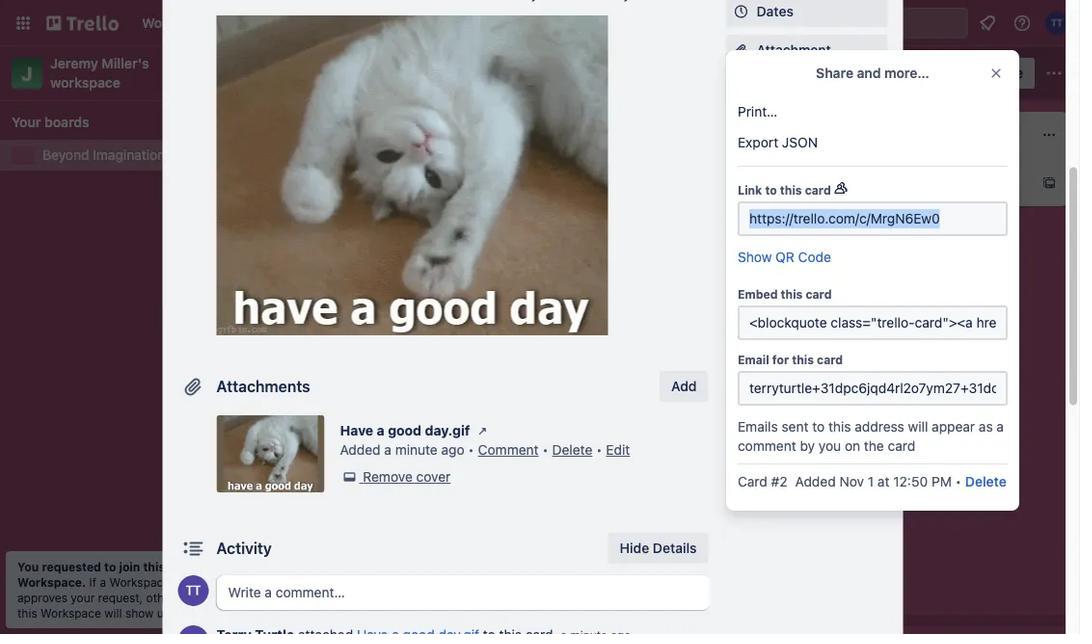 Task type: locate. For each thing, give the bounding box(es) containing it.
to left join
[[104, 560, 116, 574]]

0 horizontal spatial beyond imagination
[[42, 147, 165, 163]]

this
[[780, 183, 802, 197], [781, 287, 803, 301], [792, 353, 814, 367], [829, 419, 851, 435], [143, 560, 165, 574], [17, 607, 37, 620]]

1 horizontal spatial imagination
[[342, 63, 440, 83]]

create
[[282, 388, 323, 404]]

added down have
[[340, 442, 381, 458]]

card up link to this card text box
[[889, 175, 917, 191]]

0 horizontal spatial add a card button
[[270, 492, 486, 523]]

1 vertical spatial add a card
[[575, 221, 643, 237]]

nov
[[840, 474, 864, 490]]

to right link
[[765, 183, 777, 197]]

attachments
[[217, 378, 310, 396]]

by
[[800, 438, 815, 454]]

Link to this card text field
[[738, 202, 1008, 236]]

0 vertical spatial workspace
[[109, 576, 170, 589]]

1 horizontal spatial create from template… image
[[1042, 176, 1057, 191]]

fields
[[810, 81, 848, 96]]

add a card up link to this card text box
[[849, 175, 917, 191]]

star or unstar board image
[[461, 66, 477, 81]]

to up by
[[812, 419, 825, 435]]

jeremy miller (jeremymiller198) image
[[902, 60, 929, 87]]

ups
[[766, 130, 789, 144], [831, 158, 856, 174]]

for
[[772, 353, 789, 367]]

1 vertical spatial to
[[812, 419, 825, 435]]

automation
[[726, 207, 791, 221]]

ups down print…
[[766, 130, 789, 144]]

delete left edit
[[552, 442, 593, 458]]

your boards
[[12, 114, 89, 130]]

1 vertical spatial delete
[[966, 474, 1007, 490]]

0 horizontal spatial ups
[[766, 130, 789, 144]]

add a card button down "remove"
[[270, 492, 486, 523]]

0 vertical spatial added
[[340, 442, 381, 458]]

workspace down join
[[109, 576, 170, 589]]

this right join
[[143, 560, 165, 574]]

imagination left star or unstar board image
[[342, 63, 440, 83]]

add
[[757, 158, 782, 174], [849, 175, 874, 191], [575, 221, 600, 237], [757, 237, 782, 253], [671, 379, 697, 395], [301, 500, 326, 516]]

make
[[757, 391, 791, 407]]

1 horizontal spatial beyond
[[276, 63, 338, 83]]

boards
[[44, 114, 89, 130], [178, 591, 216, 605]]

1 vertical spatial workspace
[[41, 607, 101, 620]]

custom fields
[[757, 81, 848, 96]]

a down 'kickoff meeting'
[[330, 500, 338, 516]]

sm image inside move link
[[732, 313, 751, 332]]

share left and
[[816, 65, 854, 81]]

0 vertical spatial beyond imagination
[[276, 63, 440, 83]]

remove cover
[[363, 469, 451, 485]]

to inside you requested to join this workspace.
[[104, 560, 116, 574]]

share down archive
[[757, 477, 794, 493]]

link to this card
[[738, 183, 831, 197]]

color: bold red, title: "thoughts" element
[[556, 166, 628, 180]]

json
[[782, 135, 818, 150]]

embed this card
[[738, 287, 832, 301]]

share button down 0 notifications icon
[[960, 58, 1035, 89]]

sm image inside make template link
[[732, 390, 751, 409]]

share
[[816, 65, 854, 81], [987, 65, 1023, 81], [757, 477, 794, 493]]

terry turtle (terryturtle) image
[[1046, 12, 1069, 35], [877, 60, 904, 87], [178, 576, 209, 607]]

your boards with 1 items element
[[12, 111, 230, 134]]

button
[[786, 237, 828, 253]]

beyond imagination
[[276, 63, 440, 83], [42, 147, 165, 163]]

export json
[[738, 135, 818, 150]]

1 vertical spatial terry turtle (terryturtle) image
[[877, 60, 904, 87]]

1 horizontal spatial terry turtle (terryturtle) image
[[877, 60, 904, 87]]

0 horizontal spatial terry turtle (terryturtle) image
[[178, 576, 209, 607]]

print… link
[[726, 96, 1020, 127]]

workspace
[[50, 75, 121, 91]]

emails sent to this address will appear as a comment by you on the card
[[738, 419, 1004, 454]]

1 horizontal spatial to
[[765, 183, 777, 197]]

ups up link to this card text box
[[831, 158, 856, 174]]

back to home image
[[46, 8, 119, 39]]

if
[[89, 576, 96, 589]]

0 horizontal spatial create from template… image
[[768, 222, 783, 237]]

1 vertical spatial create from template… image
[[768, 222, 783, 237]]

imagination inside beyond imagination link
[[93, 147, 165, 163]]

have\_a\_good\_day.gif image
[[217, 15, 608, 336]]

0 vertical spatial create from template… image
[[1042, 176, 1057, 191]]

0 horizontal spatial boards
[[44, 114, 89, 130]]

1 horizontal spatial workspace
[[109, 576, 170, 589]]

sm image inside archive link
[[732, 437, 751, 456]]

a right as
[[997, 419, 1004, 435]]

1 horizontal spatial beyond imagination
[[276, 63, 440, 83]]

1 horizontal spatial boards
[[178, 591, 216, 605]]

on
[[845, 438, 861, 454]]

add button button
[[726, 230, 888, 260]]

power- down json
[[786, 158, 831, 174]]

imagination down "your boards with 1 items" element
[[93, 147, 165, 163]]

qr
[[776, 249, 795, 265]]

1 horizontal spatial delete
[[966, 474, 1007, 490]]

j
[[22, 62, 32, 84]]

this down approves
[[17, 607, 37, 620]]

1 vertical spatial beyond
[[42, 147, 89, 163]]

emails
[[738, 419, 778, 435]]

boards down admin
[[178, 591, 216, 605]]

added right #2 on the bottom right of the page
[[795, 474, 836, 490]]

admin
[[173, 576, 206, 589]]

terry turtle (terryturtle) image up the print… link
[[877, 60, 904, 87]]

added
[[340, 442, 381, 458], [795, 474, 836, 490]]

boards right your
[[44, 114, 89, 130]]

filters button
[[788, 58, 862, 89]]

in
[[219, 591, 229, 605]]

0 vertical spatial power-
[[726, 130, 766, 144]]

0 vertical spatial add a card
[[849, 175, 917, 191]]

export
[[738, 135, 779, 150]]

address
[[855, 419, 905, 435]]

0 vertical spatial beyond
[[276, 63, 338, 83]]

attachment
[[757, 42, 831, 58]]

Email for this card text field
[[738, 371, 1008, 406]]

0 vertical spatial will
[[908, 419, 928, 435]]

sm image up emails
[[732, 390, 751, 409]]

card right the
[[888, 438, 916, 454]]

workspace down your
[[41, 607, 101, 620]]

12:50
[[893, 474, 928, 490]]

to inside emails sent to this address will appear as a comment by you on the card
[[812, 419, 825, 435]]

jeremy
[[50, 55, 98, 71]]

card up template
[[817, 353, 843, 367]]

actions
[[726, 286, 769, 300]]

imagination inside board name text box
[[342, 63, 440, 83]]

0 vertical spatial delete
[[552, 442, 593, 458]]

this right for
[[792, 353, 814, 367]]

a inside if a workspace admin approves your request, other boards in this workspace will show up here.
[[100, 576, 106, 589]]

have
[[340, 423, 373, 439]]

good
[[388, 423, 422, 439]]

custom fields button
[[726, 79, 888, 98]]

ago
[[441, 442, 465, 458]]

sm image for move
[[732, 313, 751, 332]]

email
[[738, 353, 769, 367]]

add a card down sm image
[[301, 500, 370, 516]]

sm image down emails
[[732, 437, 751, 456]]

terry turtle (terryturtle) image left in
[[178, 576, 209, 607]]

minute
[[395, 442, 438, 458]]

power- down print…
[[726, 130, 766, 144]]

jeremy miller's workspace
[[50, 55, 153, 91]]

a
[[878, 175, 885, 191], [604, 221, 611, 237], [997, 419, 1004, 435], [377, 423, 385, 439], [384, 442, 392, 458], [330, 500, 338, 516], [100, 576, 106, 589]]

1 horizontal spatial will
[[908, 419, 928, 435]]

link
[[738, 183, 762, 197]]

sm image
[[340, 468, 359, 487]]

a inside emails sent to this address will appear as a comment by you on the card
[[997, 419, 1004, 435]]

sm image left copy
[[732, 351, 751, 370]]

sm image down actions
[[732, 313, 751, 332]]

will left appear
[[908, 419, 928, 435]]

1 horizontal spatial share button
[[960, 58, 1035, 89]]

card
[[889, 175, 917, 191], [805, 183, 831, 197], [615, 221, 643, 237], [806, 287, 832, 301], [817, 353, 843, 367], [888, 438, 916, 454], [341, 500, 370, 516]]

0 vertical spatial terry turtle (terryturtle) image
[[1046, 12, 1069, 35]]

2 vertical spatial add a card button
[[270, 492, 486, 523]]

email for this card
[[738, 353, 843, 367]]

thinking link
[[556, 177, 779, 197]]

sm image inside copy link
[[732, 351, 751, 370]]

2 vertical spatial to
[[104, 560, 116, 574]]

2 horizontal spatial to
[[812, 419, 825, 435]]

add a card button down 'thinking' link
[[544, 214, 760, 245]]

up
[[157, 607, 171, 620]]

export json link
[[726, 127, 1020, 158]]

template
[[794, 391, 851, 407]]

Write a comment text field
[[217, 576, 710, 611]]

remove cover link
[[340, 468, 451, 487]]

0 horizontal spatial will
[[104, 607, 122, 620]]

1 vertical spatial boards
[[178, 591, 216, 605]]

beyond
[[276, 63, 338, 83], [42, 147, 89, 163]]

this up move link
[[781, 287, 803, 301]]

delete right •
[[966, 474, 1007, 490]]

1 vertical spatial power-
[[786, 158, 831, 174]]

share and more…
[[816, 65, 930, 81]]

attachment button
[[726, 35, 888, 66]]

1 horizontal spatial added
[[795, 474, 836, 490]]

cover
[[416, 469, 451, 485]]

0 horizontal spatial beyond
[[42, 147, 89, 163]]

power-
[[726, 130, 766, 144], [786, 158, 831, 174]]

add button
[[660, 371, 709, 402]]

card up move link
[[806, 287, 832, 301]]

0 horizontal spatial to
[[104, 560, 116, 574]]

1 vertical spatial add a card button
[[544, 214, 760, 245]]

terry turtle (terryturtle) image right open information menu image
[[1046, 12, 1069, 35]]

archive link
[[726, 431, 888, 462]]

requested
[[42, 560, 101, 574]]

0 horizontal spatial delete
[[552, 442, 593, 458]]

will down the "request,"
[[104, 607, 122, 620]]

share button
[[960, 58, 1035, 89], [726, 470, 888, 501]]

print…
[[738, 104, 778, 120]]

2 vertical spatial add a card
[[301, 500, 370, 516]]

thoughts thinking
[[556, 167, 628, 195]]

primary element
[[0, 0, 1080, 46]]

hide details link
[[608, 533, 709, 564]]

this up you
[[829, 419, 851, 435]]

1 vertical spatial share button
[[726, 470, 888, 501]]

1 horizontal spatial add a card button
[[544, 214, 760, 245]]

0 vertical spatial imagination
[[342, 63, 440, 83]]

a right if
[[100, 576, 106, 589]]

create from template… image
[[1042, 176, 1057, 191], [768, 222, 783, 237]]

1 vertical spatial added
[[795, 474, 836, 490]]

0 horizontal spatial added
[[340, 442, 381, 458]]

power-ups
[[726, 130, 789, 144]]

Embed this card text field
[[738, 306, 1008, 341]]

sm image
[[732, 313, 751, 332], [732, 351, 751, 370], [732, 390, 751, 409], [473, 422, 492, 441], [732, 437, 751, 456]]

2 horizontal spatial terry turtle (terryturtle) image
[[1046, 12, 1069, 35]]

pm
[[932, 474, 952, 490]]

1 vertical spatial ups
[[831, 158, 856, 174]]

add a card button up link to this card text box
[[818, 168, 1034, 199]]

0 vertical spatial ups
[[766, 130, 789, 144]]

1 vertical spatial imagination
[[93, 147, 165, 163]]

0 vertical spatial add a card button
[[818, 168, 1034, 199]]

1 vertical spatial will
[[104, 607, 122, 620]]

0 horizontal spatial imagination
[[93, 147, 165, 163]]

share button down archive link
[[726, 470, 888, 501]]

share left "show menu" icon
[[987, 65, 1023, 81]]

1 horizontal spatial power-
[[786, 158, 831, 174]]

add a card down thinking
[[575, 221, 643, 237]]



Task type: describe. For each thing, give the bounding box(es) containing it.
your
[[12, 114, 41, 130]]

workspace.
[[17, 576, 86, 589]]

at
[[878, 474, 890, 490]]

Search field
[[799, 9, 968, 38]]

hide
[[620, 541, 649, 557]]

embed
[[738, 287, 778, 301]]

thoughts
[[575, 167, 628, 180]]

comment
[[738, 438, 796, 454]]

0 horizontal spatial share button
[[726, 470, 888, 501]]

terry turtle (terryturtle) image
[[486, 409, 509, 433]]

copy link
[[726, 345, 888, 376]]

custom
[[757, 81, 806, 96]]

this inside if a workspace admin approves your request, other boards in this workspace will show up here.
[[17, 607, 37, 620]]

add button
[[757, 237, 828, 253]]

0 vertical spatial to
[[765, 183, 777, 197]]

create board or workspace image
[[446, 14, 465, 33]]

rubyanndersson (rubyanndersson) image
[[927, 60, 954, 87]]

make template
[[757, 391, 851, 407]]

beyond imagination link
[[42, 146, 239, 165]]

show qr code
[[738, 249, 831, 265]]

filters
[[817, 65, 856, 81]]

you
[[819, 438, 841, 454]]

kickoff meeting link
[[282, 456, 505, 475]]

edit link
[[606, 442, 630, 458]]

this inside you requested to join this workspace.
[[143, 560, 165, 574]]

a down good
[[384, 442, 392, 458]]

sm image for make template
[[732, 390, 751, 409]]

open information menu image
[[1013, 14, 1032, 33]]

0 horizontal spatial add a card
[[301, 500, 370, 516]]

approves
[[17, 591, 67, 605]]

as
[[979, 419, 993, 435]]

board
[[556, 65, 594, 81]]

card down sm image
[[341, 500, 370, 516]]

this down add power-ups link
[[780, 183, 802, 197]]

board button
[[523, 58, 627, 89]]

miller's
[[102, 55, 149, 71]]

•
[[956, 474, 962, 490]]

card down 'thinking' link
[[615, 221, 643, 237]]

1 horizontal spatial share
[[816, 65, 854, 81]]

to for emails sent to this address will appear as a comment by you on the card
[[812, 419, 825, 435]]

show
[[125, 607, 154, 620]]

card
[[738, 474, 768, 490]]

move link
[[726, 307, 888, 338]]

0 horizontal spatial workspace
[[41, 607, 101, 620]]

delete button
[[966, 473, 1007, 492]]

and
[[857, 65, 881, 81]]

move
[[757, 314, 791, 330]]

create instagram link
[[282, 386, 505, 406]]

sm image for copy
[[732, 351, 751, 370]]

remove
[[363, 469, 413, 485]]

you
[[17, 560, 39, 574]]

dates button
[[726, 0, 888, 27]]

show
[[738, 249, 772, 265]]

2 horizontal spatial add a card
[[849, 175, 917, 191]]

have a good day.gif
[[340, 423, 470, 439]]

1 horizontal spatial add a card
[[575, 221, 643, 237]]

other
[[146, 591, 175, 605]]

sent
[[782, 419, 809, 435]]

will inside emails sent to this address will appear as a comment by you on the card
[[908, 419, 928, 435]]

hide details
[[620, 541, 697, 557]]

sm image for archive
[[732, 437, 751, 456]]

code
[[798, 249, 831, 265]]

request,
[[98, 591, 143, 605]]

thinking
[[556, 179, 609, 195]]

create from template… image for add a card button to the middle
[[768, 222, 783, 237]]

kickoff meeting
[[282, 457, 379, 473]]

0 notifications image
[[976, 12, 999, 35]]

color: purple, title: none image
[[282, 375, 320, 382]]

show menu image
[[1045, 64, 1064, 83]]

comment link
[[478, 442, 539, 458]]

1 horizontal spatial ups
[[831, 158, 856, 174]]

boards inside if a workspace admin approves your request, other boards in this workspace will show up here.
[[178, 591, 216, 605]]

create from template… image for add a card button to the right
[[1042, 176, 1057, 191]]

automation image
[[753, 58, 780, 85]]

activity
[[217, 540, 272, 558]]

a down thinking
[[604, 221, 611, 237]]

you requested to join this workspace.
[[17, 560, 165, 589]]

beyond inside board name text box
[[276, 63, 338, 83]]

show qr code link
[[738, 248, 831, 267]]

day.gif
[[425, 423, 470, 439]]

edit
[[606, 442, 630, 458]]

delete link
[[552, 442, 593, 458]]

2 vertical spatial terry turtle (terryturtle) image
[[178, 576, 209, 607]]

beyond imagination inside board name text box
[[276, 63, 440, 83]]

#2
[[771, 474, 788, 490]]

close popover image
[[989, 66, 1004, 81]]

comment
[[478, 442, 539, 458]]

your
[[71, 591, 95, 605]]

to for you requested to join this workspace.
[[104, 560, 116, 574]]

add power-ups link
[[726, 150, 888, 181]]

create instagram
[[282, 388, 389, 404]]

a up link to this card text box
[[878, 175, 885, 191]]

2 horizontal spatial add a card button
[[818, 168, 1034, 199]]

dates
[[757, 3, 794, 19]]

a right have
[[377, 423, 385, 439]]

copy
[[757, 353, 790, 368]]

archive
[[757, 438, 805, 454]]

power ups image
[[726, 66, 742, 81]]

search image
[[783, 15, 799, 31]]

0 horizontal spatial power-
[[726, 130, 766, 144]]

2 horizontal spatial share
[[987, 65, 1023, 81]]

join
[[119, 560, 140, 574]]

this inside emails sent to this address will appear as a comment by you on the card
[[829, 419, 851, 435]]

will inside if a workspace admin approves your request, other boards in this workspace will show up here.
[[104, 607, 122, 620]]

0 horizontal spatial share
[[757, 477, 794, 493]]

Board name text field
[[266, 58, 450, 89]]

0 vertical spatial share button
[[960, 58, 1035, 89]]

card inside emails sent to this address will appear as a comment by you on the card
[[888, 438, 916, 454]]

make template link
[[726, 384, 888, 415]]

workspace visible image
[[496, 66, 512, 81]]

sm image up comment
[[473, 422, 492, 441]]

if a workspace admin approves your request, other boards in this workspace will show up here.
[[17, 576, 229, 620]]

1 vertical spatial beyond imagination
[[42, 147, 165, 163]]

0 vertical spatial boards
[[44, 114, 89, 130]]

more…
[[885, 65, 930, 81]]

card down add power-ups link
[[805, 183, 831, 197]]



Task type: vqa. For each thing, say whether or not it's contained in the screenshot.
Embed this card Text Field
yes



